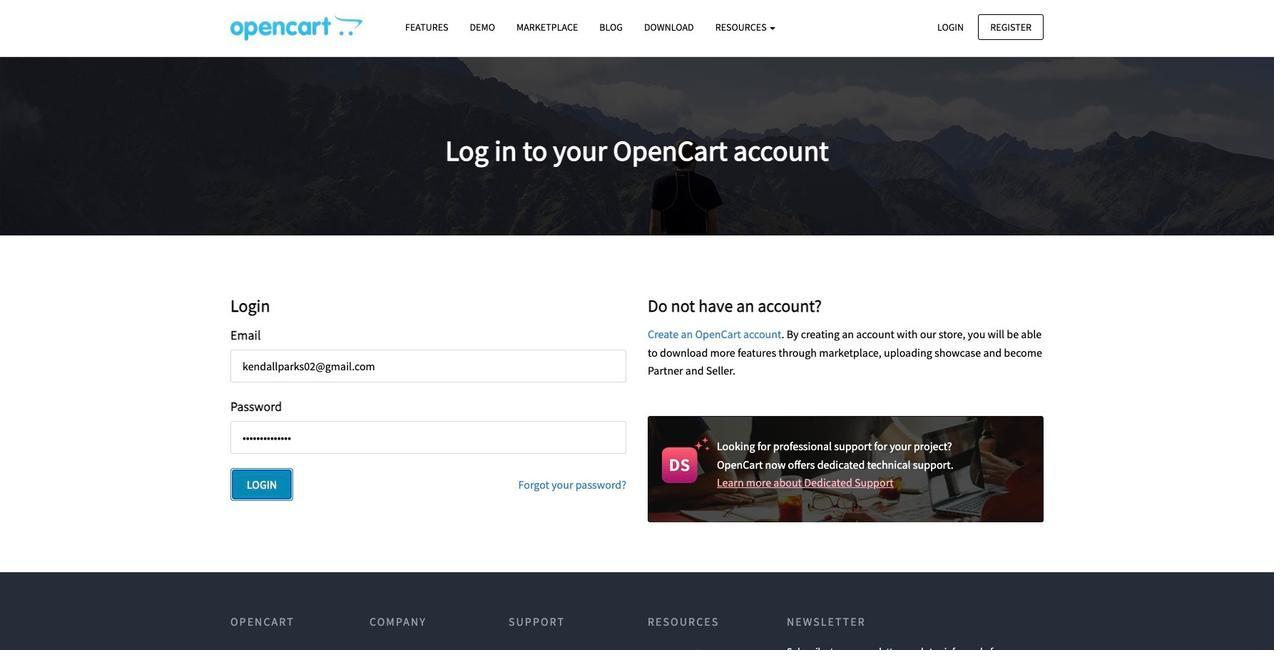 Task type: vqa. For each thing, say whether or not it's contained in the screenshot.
Password password field
yes



Task type: locate. For each thing, give the bounding box(es) containing it.
Email text field
[[231, 350, 627, 383]]



Task type: describe. For each thing, give the bounding box(es) containing it.
opencart - account login image
[[231, 15, 363, 41]]

Password password field
[[231, 421, 627, 454]]



